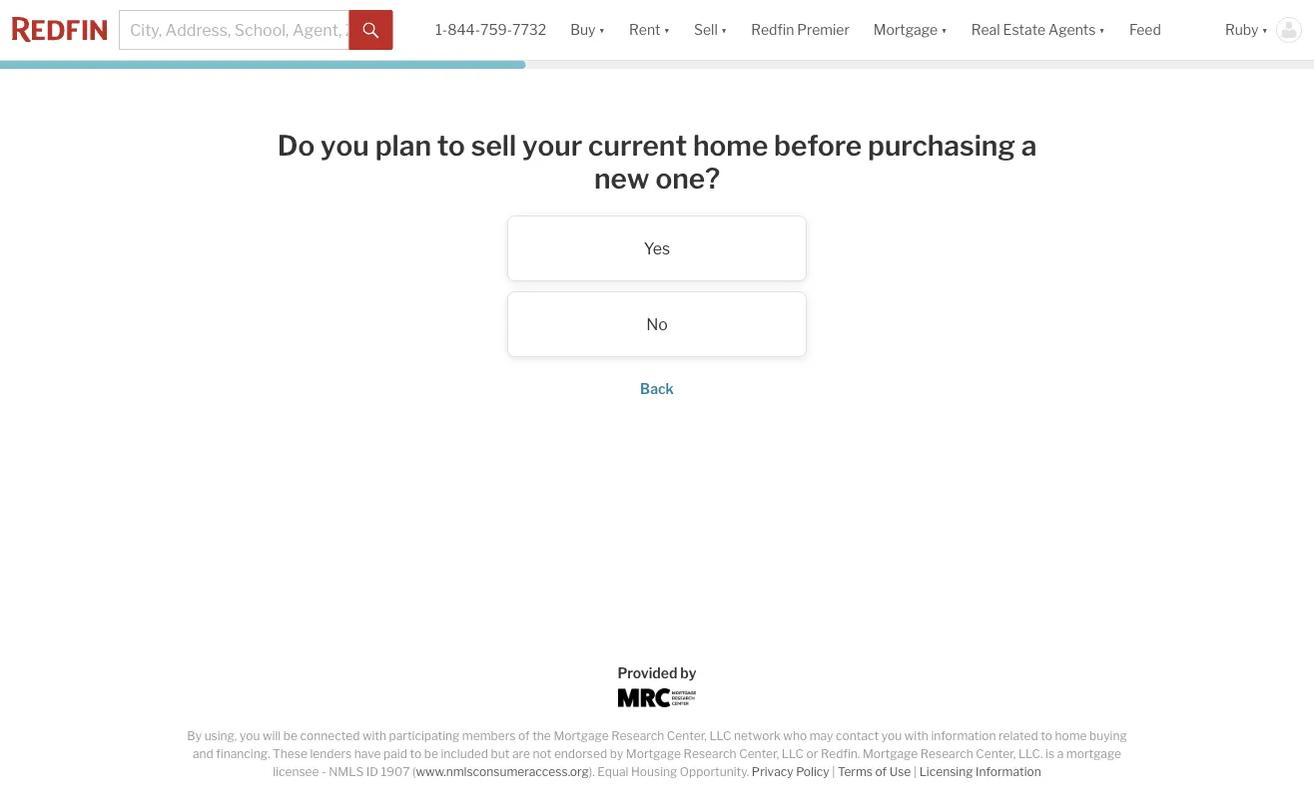 Task type: vqa. For each thing, say whether or not it's contained in the screenshot.
the bottommost the Family
no



Task type: locate. For each thing, give the bounding box(es) containing it.
home left 'before'
[[693, 128, 768, 162]]

1-844-759-7732
[[436, 21, 546, 38]]

buy ▾ button
[[558, 0, 617, 60]]

6 ▾ from the left
[[1262, 21, 1268, 38]]

are
[[512, 747, 530, 762]]

do you plan to sell your current home before purchasing a new one? option group
[[258, 216, 1056, 358]]

of for members
[[518, 729, 530, 744]]

▾ right 'sell'
[[721, 21, 727, 38]]

www.nmlsconsumeraccess.org
[[416, 765, 589, 780]]

0 horizontal spatial be
[[283, 729, 297, 744]]

0 vertical spatial home
[[693, 128, 768, 162]]

2 with from the left
[[904, 729, 929, 744]]

0 horizontal spatial home
[[693, 128, 768, 162]]

▾ right agents
[[1099, 21, 1105, 38]]

to up (
[[410, 747, 422, 762]]

llc up opportunity.
[[709, 729, 731, 744]]

5 ▾ from the left
[[1099, 21, 1105, 38]]

0 vertical spatial a
[[1021, 128, 1037, 162]]

of
[[518, 729, 530, 744], [875, 765, 887, 780]]

a inside by using, you will be connected with participating members of the mortgage research center, llc network who may contact you with information related to home buying and financing. these lenders have paid to be included but are not endorsed by mortgage research center, llc or redfin. mortgage research center, llc. is a mortgage licensee - nmls id 1907 (
[[1057, 747, 1064, 762]]

buy ▾ button
[[570, 0, 605, 60]]

0 horizontal spatial |
[[832, 765, 835, 780]]

related
[[999, 729, 1038, 744]]

research up opportunity.
[[684, 747, 737, 762]]

use
[[889, 765, 911, 780]]

1 vertical spatial a
[[1057, 747, 1064, 762]]

plan
[[375, 128, 431, 162]]

4 ▾ from the left
[[941, 21, 947, 38]]

be down "participating" at the bottom left
[[424, 747, 438, 762]]

llc
[[709, 729, 731, 744], [782, 747, 804, 762]]

privacy
[[752, 765, 793, 780]]

be up these
[[283, 729, 297, 744]]

ruby ▾
[[1225, 21, 1268, 38]]

0 vertical spatial of
[[518, 729, 530, 744]]

by using, you will be connected with participating members of the mortgage research center, llc network who may contact you with information related to home buying and financing. these lenders have paid to be included but are not endorsed by mortgage research center, llc or redfin. mortgage research center, llc. is a mortgage licensee - nmls id 1907 (
[[187, 729, 1127, 780]]

2 horizontal spatial to
[[1041, 729, 1052, 744]]

center, up opportunity.
[[667, 729, 707, 744]]

mortgage left real
[[874, 21, 938, 38]]

the
[[532, 729, 551, 744]]

real estate agents ▾
[[971, 21, 1105, 38]]

buy ▾
[[570, 21, 605, 38]]

▾ for rent ▾
[[664, 21, 670, 38]]

1 horizontal spatial llc
[[782, 747, 804, 762]]

1 horizontal spatial a
[[1057, 747, 1064, 762]]

redfin premier button
[[739, 0, 862, 60]]

▾ for ruby ▾
[[1262, 21, 1268, 38]]

will
[[263, 729, 281, 744]]

759-
[[480, 21, 512, 38]]

real estate agents ▾ button
[[959, 0, 1117, 60]]

1-
[[436, 21, 447, 38]]

1 horizontal spatial |
[[914, 765, 917, 780]]

center, down network
[[739, 747, 779, 762]]

terms
[[838, 765, 873, 780]]

|
[[832, 765, 835, 780], [914, 765, 917, 780]]

mortgage up 'use'
[[863, 747, 918, 762]]

by
[[187, 729, 202, 744]]

www.nmlsconsumeraccess.org link
[[416, 765, 589, 780]]

by up "equal"
[[610, 747, 623, 762]]

1 horizontal spatial with
[[904, 729, 929, 744]]

a right is at the right of the page
[[1057, 747, 1064, 762]]

▾ right rent at top
[[664, 21, 670, 38]]

0 horizontal spatial center,
[[667, 729, 707, 744]]

redfin premier
[[751, 21, 850, 38]]

lenders
[[310, 747, 352, 762]]

with up 'use'
[[904, 729, 929, 744]]

1 horizontal spatial you
[[321, 128, 369, 162]]

nmls
[[329, 765, 364, 780]]

0 horizontal spatial by
[[610, 747, 623, 762]]

you right do
[[321, 128, 369, 162]]

research
[[611, 729, 664, 744], [684, 747, 737, 762], [920, 747, 973, 762]]

research up licensing
[[920, 747, 973, 762]]

mortgage ▾ button
[[862, 0, 959, 60]]

before
[[774, 128, 862, 162]]

0 horizontal spatial of
[[518, 729, 530, 744]]

1907
[[381, 765, 410, 780]]

0 horizontal spatial with
[[362, 729, 386, 744]]

be
[[283, 729, 297, 744], [424, 747, 438, 762]]

1 with from the left
[[362, 729, 386, 744]]

0 vertical spatial by
[[680, 665, 697, 682]]

1 vertical spatial by
[[610, 747, 623, 762]]

▾ right buy at left top
[[599, 21, 605, 38]]

a inside the do you plan to sell your current home before purchasing a new one?
[[1021, 128, 1037, 162]]

real
[[971, 21, 1000, 38]]

2 | from the left
[[914, 765, 917, 780]]

1 horizontal spatial home
[[1055, 729, 1087, 744]]

of inside by using, you will be connected with participating members of the mortgage research center, llc network who may contact you with information related to home buying and financing. these lenders have paid to be included but are not endorsed by mortgage research center, llc or redfin. mortgage research center, llc. is a mortgage licensee - nmls id 1907 (
[[518, 729, 530, 744]]

of left 'use'
[[875, 765, 887, 780]]

1 horizontal spatial to
[[437, 128, 465, 162]]

a
[[1021, 128, 1037, 162], [1057, 747, 1064, 762]]

www.nmlsconsumeraccess.org ). equal housing opportunity. privacy policy | terms of use | licensing information
[[416, 765, 1041, 780]]

| down "redfin."
[[832, 765, 835, 780]]

endorsed
[[554, 747, 607, 762]]

3 ▾ from the left
[[721, 21, 727, 38]]

2 horizontal spatial research
[[920, 747, 973, 762]]

2 vertical spatial to
[[410, 747, 422, 762]]

do
[[277, 128, 315, 162]]

0 vertical spatial to
[[437, 128, 465, 162]]

purchasing
[[868, 128, 1015, 162]]

you inside the do you plan to sell your current home before purchasing a new one?
[[321, 128, 369, 162]]

home
[[693, 128, 768, 162], [1055, 729, 1087, 744]]

provided by
[[617, 665, 697, 682]]

contact
[[836, 729, 879, 744]]

premier
[[797, 21, 850, 38]]

redfin.
[[821, 747, 860, 762]]

1 horizontal spatial by
[[680, 665, 697, 682]]

connected
[[300, 729, 360, 744]]

members
[[462, 729, 516, 744]]

1 vertical spatial home
[[1055, 729, 1087, 744]]

1 vertical spatial to
[[1041, 729, 1052, 744]]

is
[[1046, 747, 1055, 762]]

home inside the do you plan to sell your current home before purchasing a new one?
[[693, 128, 768, 162]]

you right contact
[[881, 729, 902, 744]]

llc.
[[1018, 747, 1043, 762]]

sell ▾
[[694, 21, 727, 38]]

submit search image
[[363, 23, 379, 39]]

of left the
[[518, 729, 530, 744]]

0 horizontal spatial llc
[[709, 729, 731, 744]]

1 vertical spatial llc
[[782, 747, 804, 762]]

and
[[193, 747, 213, 762]]

to left the sell at the left top of the page
[[437, 128, 465, 162]]

0 horizontal spatial a
[[1021, 128, 1037, 162]]

to up is at the right of the page
[[1041, 729, 1052, 744]]

with up have
[[362, 729, 386, 744]]

▾ left real
[[941, 21, 947, 38]]

▾ right ruby
[[1262, 21, 1268, 38]]

1 vertical spatial of
[[875, 765, 887, 780]]

0 vertical spatial llc
[[709, 729, 731, 744]]

1 vertical spatial be
[[424, 747, 438, 762]]

| right 'use'
[[914, 765, 917, 780]]

City, Address, School, Agent, ZIP search field
[[119, 10, 349, 50]]

0 horizontal spatial to
[[410, 747, 422, 762]]

a right purchasing
[[1021, 128, 1037, 162]]

1 horizontal spatial of
[[875, 765, 887, 780]]

new one?
[[594, 162, 720, 196]]

center, up information
[[976, 747, 1016, 762]]

2 horizontal spatial center,
[[976, 747, 1016, 762]]

research up housing
[[611, 729, 664, 744]]

you up financing.
[[240, 729, 260, 744]]

redfin
[[751, 21, 794, 38]]

to inside the do you plan to sell your current home before purchasing a new one?
[[437, 128, 465, 162]]

equal
[[597, 765, 629, 780]]

home up the mortgage
[[1055, 729, 1087, 744]]

1 ▾ from the left
[[599, 21, 605, 38]]

of for terms
[[875, 765, 887, 780]]

you
[[321, 128, 369, 162], [240, 729, 260, 744], [881, 729, 902, 744]]

2 ▾ from the left
[[664, 21, 670, 38]]

buy
[[570, 21, 596, 38]]

housing
[[631, 765, 677, 780]]

by up mortgage research center image
[[680, 665, 697, 682]]

llc up the privacy policy link
[[782, 747, 804, 762]]

financing.
[[216, 747, 270, 762]]

by
[[680, 665, 697, 682], [610, 747, 623, 762]]



Task type: describe. For each thing, give the bounding box(es) containing it.
network
[[734, 729, 781, 744]]

▾ inside dropdown button
[[1099, 21, 1105, 38]]

sell
[[471, 128, 516, 162]]

home inside by using, you will be connected with participating members of the mortgage research center, llc network who may contact you with information related to home buying and financing. these lenders have paid to be included but are not endorsed by mortgage research center, llc or redfin. mortgage research center, llc. is a mortgage licensee - nmls id 1907 (
[[1055, 729, 1087, 744]]

real estate agents ▾ link
[[971, 0, 1105, 60]]

1 horizontal spatial be
[[424, 747, 438, 762]]

sell
[[694, 21, 718, 38]]

not
[[533, 747, 551, 762]]

information
[[976, 765, 1041, 780]]

7732
[[512, 21, 546, 38]]

information
[[931, 729, 996, 744]]

no
[[646, 315, 668, 334]]

1-844-759-7732 link
[[436, 21, 546, 38]]

▾ for buy ▾
[[599, 21, 605, 38]]

-
[[322, 765, 326, 780]]

your
[[522, 128, 582, 162]]

participating
[[389, 729, 460, 744]]

these
[[273, 747, 307, 762]]

but
[[491, 747, 510, 762]]

mortgage ▾
[[874, 21, 947, 38]]

agents
[[1049, 21, 1096, 38]]

2 horizontal spatial you
[[881, 729, 902, 744]]

feed
[[1129, 21, 1161, 38]]

terms of use link
[[838, 765, 911, 780]]

feed button
[[1117, 0, 1213, 60]]

opportunity.
[[680, 765, 749, 780]]

ruby
[[1225, 21, 1259, 38]]

mortgage
[[1066, 747, 1121, 762]]

by inside by using, you will be connected with participating members of the mortgage research center, llc network who may contact you with information related to home buying and financing. these lenders have paid to be included but are not endorsed by mortgage research center, llc or redfin. mortgage research center, llc. is a mortgage licensee - nmls id 1907 (
[[610, 747, 623, 762]]

1 horizontal spatial research
[[684, 747, 737, 762]]

using,
[[204, 729, 237, 744]]

844-
[[447, 21, 480, 38]]

1 horizontal spatial center,
[[739, 747, 779, 762]]

provided
[[617, 665, 677, 682]]

(
[[412, 765, 416, 780]]

licensing information link
[[919, 765, 1041, 780]]

back button
[[640, 381, 674, 398]]

0 horizontal spatial research
[[611, 729, 664, 744]]

do you plan to sell your current home before purchasing a new one?
[[277, 128, 1037, 196]]

sell ▾ button
[[694, 0, 727, 60]]

current
[[588, 128, 687, 162]]

mortgage inside dropdown button
[[874, 21, 938, 38]]

may
[[809, 729, 833, 744]]

yes
[[644, 239, 670, 258]]

▾ for mortgage ▾
[[941, 21, 947, 38]]

rent ▾ button
[[617, 0, 682, 60]]

0 horizontal spatial you
[[240, 729, 260, 744]]

who
[[783, 729, 807, 744]]

included
[[441, 747, 488, 762]]

have
[[354, 747, 381, 762]]

estate
[[1003, 21, 1045, 38]]

mortgage up endorsed
[[554, 729, 609, 744]]

mortgage up housing
[[626, 747, 681, 762]]

mortgage research center image
[[618, 689, 696, 708]]

id
[[366, 765, 378, 780]]

rent
[[629, 21, 661, 38]]

back
[[640, 381, 674, 398]]

licensee
[[273, 765, 319, 780]]

privacy policy link
[[752, 765, 829, 780]]

1 | from the left
[[832, 765, 835, 780]]

▾ for sell ▾
[[721, 21, 727, 38]]

or
[[806, 747, 818, 762]]

paid
[[384, 747, 407, 762]]

0 vertical spatial be
[[283, 729, 297, 744]]

mortgage ▾ button
[[874, 0, 947, 60]]

policy
[[796, 765, 829, 780]]

rent ▾
[[629, 21, 670, 38]]

sell ▾ button
[[682, 0, 739, 60]]

licensing
[[919, 765, 973, 780]]

rent ▾ button
[[629, 0, 670, 60]]

buying
[[1089, 729, 1127, 744]]

).
[[589, 765, 595, 780]]



